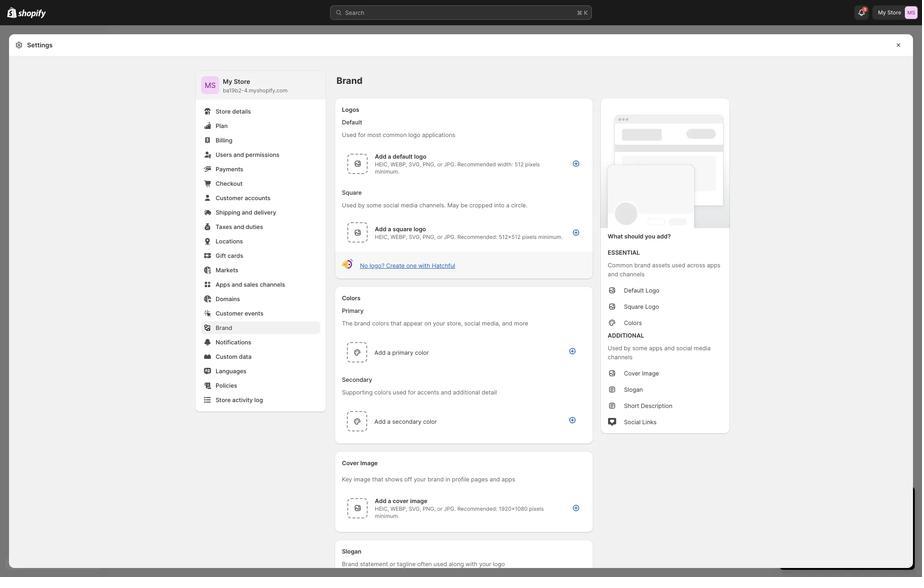Task type: locate. For each thing, give the bounding box(es) containing it.
2 vertical spatial png,
[[423, 506, 436, 512]]

add left square
[[375, 225, 386, 233]]

webp, inside add a cover image heic, webp, svg, png, or jpg. recommended: 1920×1080 pixels minimum.
[[391, 506, 407, 512]]

pixels inside add a square logo heic, webp, svg, png, or jpg. recommended: 512×512 pixels minimum.
[[522, 233, 537, 240]]

pixels right 1920×1080
[[529, 506, 544, 512]]

cards
[[228, 252, 243, 259]]

colors left appear
[[372, 320, 389, 327]]

or down applications
[[437, 161, 442, 168]]

0 vertical spatial used
[[672, 262, 685, 269]]

1 vertical spatial square
[[624, 303, 644, 310]]

png, down the key image that shows off your brand in profile pages and apps
[[423, 506, 436, 512]]

brand inside common brand assets used across apps and channels
[[634, 262, 651, 269]]

customer down 'domains'
[[216, 310, 243, 317]]

1 webp, from the top
[[391, 161, 407, 168]]

more
[[514, 320, 528, 327]]

with
[[418, 262, 430, 269], [466, 561, 477, 568]]

0 horizontal spatial image
[[354, 476, 371, 483]]

in
[[445, 476, 450, 483]]

webp, for square
[[391, 233, 407, 240]]

minimum. for add a square logo
[[538, 233, 563, 240]]

short description
[[624, 402, 673, 410]]

ba19b2-
[[223, 87, 244, 94]]

3 jpg. from the top
[[444, 506, 456, 512]]

1 horizontal spatial image
[[410, 498, 427, 505]]

1
[[864, 7, 866, 12]]

recommended: down cropped on the top right
[[457, 233, 497, 240]]

0 horizontal spatial used
[[393, 389, 406, 396]]

2 vertical spatial social
[[676, 345, 692, 352]]

color right 'secondary'
[[423, 418, 437, 425]]

0 vertical spatial with
[[418, 262, 430, 269]]

2 jpg. from the top
[[444, 233, 456, 240]]

webp, inside add a default logo heic, webp, svg, png, or jpg. recommended width: 512 pixels minimum.
[[391, 161, 407, 168]]

or inside add a default logo heic, webp, svg, png, or jpg. recommended width: 512 pixels minimum.
[[437, 161, 442, 168]]

for left most
[[358, 131, 366, 138]]

colors up additional
[[624, 319, 642, 327]]

0 vertical spatial default
[[342, 119, 362, 126]]

2 vertical spatial webp,
[[391, 506, 407, 512]]

2 vertical spatial brand
[[342, 561, 358, 568]]

logo right default
[[414, 153, 426, 160]]

0 horizontal spatial your
[[414, 476, 426, 483]]

2 horizontal spatial your
[[479, 561, 491, 568]]

minimum. down default
[[375, 168, 399, 175]]

2 vertical spatial used
[[434, 561, 447, 568]]

4.myshopify.com
[[244, 87, 288, 94]]

should
[[624, 233, 644, 240]]

2 vertical spatial brand
[[428, 476, 444, 483]]

0 vertical spatial image
[[642, 370, 659, 377]]

a left the primary on the left
[[387, 349, 391, 356]]

store up ba19b2-
[[234, 78, 250, 85]]

1 vertical spatial channels
[[260, 281, 285, 288]]

hatchful
[[432, 262, 455, 269]]

add for add a square logo heic, webp, svg, png, or jpg. recommended: 512×512 pixels minimum.
[[375, 225, 386, 233]]

default up square logo
[[624, 287, 644, 294]]

1 vertical spatial colors
[[624, 319, 642, 327]]

logo inside add a square logo heic, webp, svg, png, or jpg. recommended: 512×512 pixels minimum.
[[414, 225, 426, 233]]

2 customer from the top
[[216, 310, 243, 317]]

svg, down default
[[409, 161, 421, 168]]

0 vertical spatial recommended:
[[457, 233, 497, 240]]

delivery
[[254, 209, 276, 216]]

brand left statement
[[342, 561, 358, 568]]

apps
[[216, 281, 230, 288]]

that left shows in the bottom left of the page
[[372, 476, 383, 483]]

recommended: for add a square logo
[[457, 233, 497, 240]]

svg, down square
[[409, 233, 421, 240]]

add left cover on the bottom
[[375, 498, 386, 505]]

some for social
[[367, 202, 382, 209]]

ms button
[[201, 76, 219, 94]]

you
[[645, 233, 655, 240]]

1 horizontal spatial for
[[408, 389, 416, 396]]

1 png, from the top
[[423, 161, 436, 168]]

2 webp, from the top
[[391, 233, 407, 240]]

svg, inside add a default logo heic, webp, svg, png, or jpg. recommended width: 512 pixels minimum.
[[409, 161, 421, 168]]

cover image down used by some apps and social media channels
[[624, 370, 659, 377]]

cover up "short"
[[624, 370, 640, 377]]

by for used by some apps and social media channels
[[624, 345, 631, 352]]

brand inside shop settings menu element
[[216, 324, 232, 332]]

0 vertical spatial customer
[[216, 194, 243, 202]]

2 heic, from the top
[[375, 233, 389, 240]]

with right one
[[418, 262, 430, 269]]

1 recommended: from the top
[[457, 233, 497, 240]]

1 vertical spatial customer
[[216, 310, 243, 317]]

markets link
[[201, 264, 320, 277]]

heic,
[[375, 161, 389, 168], [375, 233, 389, 240], [375, 506, 389, 512]]

sales
[[244, 281, 258, 288]]

what
[[608, 233, 623, 240]]

add a default logo heic, webp, svg, png, or jpg. recommended width: 512 pixels minimum.
[[375, 153, 540, 175]]

or inside add a square logo heic, webp, svg, png, or jpg. recommended: 512×512 pixels minimum.
[[437, 233, 442, 240]]

add left 'secondary'
[[374, 418, 386, 425]]

a inside add a default logo heic, webp, svg, png, or jpg. recommended width: 512 pixels minimum.
[[388, 153, 391, 160]]

add inside add a square logo heic, webp, svg, png, or jpg. recommended: 512×512 pixels minimum.
[[375, 225, 386, 233]]

1 customer from the top
[[216, 194, 243, 202]]

custom data link
[[201, 351, 320, 363]]

recommended: inside add a square logo heic, webp, svg, png, or jpg. recommended: 512×512 pixels minimum.
[[457, 233, 497, 240]]

png, inside add a square logo heic, webp, svg, png, or jpg. recommended: 512×512 pixels minimum.
[[423, 233, 436, 240]]

2 png, from the top
[[423, 233, 436, 240]]

used right often
[[434, 561, 447, 568]]

0 vertical spatial minimum.
[[375, 168, 399, 175]]

secondary
[[342, 376, 372, 383]]

used by some apps and social media channels
[[608, 345, 711, 361]]

some inside used by some apps and social media channels
[[632, 345, 647, 352]]

slogan up statement
[[342, 548, 361, 555]]

1 svg, from the top
[[409, 161, 421, 168]]

off
[[404, 476, 412, 483]]

minimum.
[[375, 168, 399, 175], [538, 233, 563, 240], [375, 513, 399, 520]]

apps right across at the top right
[[707, 262, 720, 269]]

apps inside used by some apps and social media channels
[[649, 345, 663, 352]]

by inside used by some apps and social media channels
[[624, 345, 631, 352]]

apps right pages
[[502, 476, 515, 483]]

2 vertical spatial svg,
[[409, 506, 421, 512]]

shopify image
[[7, 7, 17, 18]]

0 horizontal spatial square
[[342, 189, 362, 196]]

0 horizontal spatial image
[[360, 460, 378, 467]]

cover up key
[[342, 460, 359, 467]]

2 horizontal spatial apps
[[707, 262, 720, 269]]

logo right common
[[408, 131, 420, 138]]

jpg. down in
[[444, 506, 456, 512]]

brand statement or tagline often used along with your logo
[[342, 561, 505, 568]]

heic, down shows in the bottom left of the page
[[375, 506, 389, 512]]

used left accents
[[393, 389, 406, 396]]

a left cover on the bottom
[[388, 498, 391, 505]]

jpg. inside add a cover image heic, webp, svg, png, or jpg. recommended: 1920×1080 pixels minimum.
[[444, 506, 456, 512]]

1 vertical spatial logo
[[645, 303, 659, 310]]

webp, for cover
[[391, 506, 407, 512]]

heic, down most
[[375, 161, 389, 168]]

recommended: down pages
[[457, 506, 497, 512]]

minimum. inside add a cover image heic, webp, svg, png, or jpg. recommended: 1920×1080 pixels minimum.
[[375, 513, 399, 520]]

0 horizontal spatial by
[[358, 202, 365, 209]]

accounts
[[245, 194, 270, 202]]

my up ba19b2-
[[223, 78, 232, 85]]

customer for customer events
[[216, 310, 243, 317]]

1 vertical spatial default
[[624, 287, 644, 294]]

0 vertical spatial your
[[433, 320, 445, 327]]

brand left assets
[[634, 262, 651, 269]]

svg, for default
[[409, 161, 421, 168]]

2 vertical spatial pixels
[[529, 506, 544, 512]]

add a primary color
[[374, 349, 429, 356]]

2 vertical spatial jpg.
[[444, 506, 456, 512]]

channels down additional
[[608, 354, 633, 361]]

statement
[[360, 561, 388, 568]]

add?
[[657, 233, 671, 240]]

store up "plan"
[[216, 108, 231, 115]]

supporting colors used for accents and additional detail
[[342, 389, 497, 396]]

add left the primary on the left
[[374, 349, 386, 356]]

pixels right 512
[[525, 161, 540, 168]]

3 svg, from the top
[[409, 506, 421, 512]]

apps down square logo
[[649, 345, 663, 352]]

0 vertical spatial colors
[[372, 320, 389, 327]]

add inside add a default logo heic, webp, svg, png, or jpg. recommended width: 512 pixels minimum.
[[375, 153, 386, 160]]

png, down channels.
[[423, 233, 436, 240]]

0 vertical spatial colors
[[342, 295, 361, 302]]

languages link
[[201, 365, 320, 378]]

social links
[[624, 419, 657, 426]]

3 webp, from the top
[[391, 506, 407, 512]]

customer down 'checkout'
[[216, 194, 243, 202]]

taxes and duties
[[216, 223, 263, 231]]

0 vertical spatial image
[[354, 476, 371, 483]]

0 horizontal spatial for
[[358, 131, 366, 138]]

brand up logos
[[337, 75, 363, 86]]

channels inside used by some apps and social media channels
[[608, 354, 633, 361]]

0 vertical spatial channels
[[620, 271, 645, 278]]

image inside add a cover image heic, webp, svg, png, or jpg. recommended: 1920×1080 pixels minimum.
[[410, 498, 427, 505]]

brand right the
[[354, 320, 370, 327]]

logo right square
[[414, 225, 426, 233]]

pixels right 512×512
[[522, 233, 537, 240]]

heic, inside add a square logo heic, webp, svg, png, or jpg. recommended: 512×512 pixels minimum.
[[375, 233, 389, 240]]

minimum. inside add a square logo heic, webp, svg, png, or jpg. recommended: 512×512 pixels minimum.
[[538, 233, 563, 240]]

png, down applications
[[423, 161, 436, 168]]

1 horizontal spatial apps
[[649, 345, 663, 352]]

apps and sales channels link
[[201, 278, 320, 291]]

for left accents
[[408, 389, 416, 396]]

1 vertical spatial minimum.
[[538, 233, 563, 240]]

used for used for most common logo applications
[[342, 131, 356, 138]]

recommended: inside add a cover image heic, webp, svg, png, or jpg. recommended: 1920×1080 pixels minimum.
[[457, 506, 497, 512]]

by for used by some social media channels. may be cropped into a circle.
[[358, 202, 365, 209]]

1 vertical spatial pixels
[[522, 233, 537, 240]]

0 horizontal spatial default
[[342, 119, 362, 126]]

channels down common at top
[[620, 271, 645, 278]]

add left default
[[375, 153, 386, 160]]

1 horizontal spatial default
[[624, 287, 644, 294]]

languages
[[216, 368, 246, 375]]

1 horizontal spatial image
[[642, 370, 659, 377]]

1 vertical spatial cover image
[[342, 460, 378, 467]]

svg, inside add a square logo heic, webp, svg, png, or jpg. recommended: 512×512 pixels minimum.
[[409, 233, 421, 240]]

your right along on the bottom of the page
[[479, 561, 491, 568]]

colors right supporting at bottom
[[374, 389, 391, 396]]

pixels inside add a default logo heic, webp, svg, png, or jpg. recommended width: 512 pixels minimum.
[[525, 161, 540, 168]]

or left tagline
[[390, 561, 395, 568]]

heic, for add a default logo
[[375, 161, 389, 168]]

my right "1"
[[878, 9, 886, 16]]

a inside add a square logo heic, webp, svg, png, or jpg. recommended: 512×512 pixels minimum.
[[388, 225, 391, 233]]

0 vertical spatial square
[[342, 189, 362, 196]]

png, inside add a default logo heic, webp, svg, png, or jpg. recommended width: 512 pixels minimum.
[[423, 161, 436, 168]]

media,
[[482, 320, 500, 327]]

shopify image
[[18, 9, 46, 18]]

minimum. down cover on the bottom
[[375, 513, 399, 520]]

webp, down square
[[391, 233, 407, 240]]

logo up square logo
[[646, 287, 659, 294]]

my inside my store ba19b2-4.myshopify.com
[[223, 78, 232, 85]]

cover image up key
[[342, 460, 378, 467]]

0 horizontal spatial brand
[[354, 320, 370, 327]]

shipping and delivery
[[216, 209, 276, 216]]

dialog
[[917, 34, 922, 568]]

store inside store details link
[[216, 108, 231, 115]]

0 vertical spatial cover
[[624, 370, 640, 377]]

1 vertical spatial brand
[[216, 324, 232, 332]]

notifications
[[216, 339, 251, 346]]

png, for add a default logo
[[423, 161, 436, 168]]

image right cover on the bottom
[[410, 498, 427, 505]]

logo down default logo
[[645, 303, 659, 310]]

a left default
[[388, 153, 391, 160]]

a left square
[[388, 225, 391, 233]]

or
[[437, 161, 442, 168], [437, 233, 442, 240], [437, 506, 442, 512], [390, 561, 395, 568]]

image
[[642, 370, 659, 377], [360, 460, 378, 467]]

with right along on the bottom of the page
[[466, 561, 477, 568]]

1 vertical spatial used
[[342, 202, 356, 209]]

brand left in
[[428, 476, 444, 483]]

heic, inside add a cover image heic, webp, svg, png, or jpg. recommended: 1920×1080 pixels minimum.
[[375, 506, 389, 512]]

1 horizontal spatial media
[[694, 345, 711, 352]]

used inside used by some apps and social media channels
[[608, 345, 622, 352]]

1 horizontal spatial that
[[391, 320, 402, 327]]

0 vertical spatial cover image
[[624, 370, 659, 377]]

shipping and delivery link
[[201, 206, 320, 219]]

slogan up "short"
[[624, 386, 643, 393]]

domains link
[[201, 293, 320, 305]]

webp, down default
[[391, 161, 407, 168]]

store details link
[[201, 105, 320, 118]]

jpg. inside add a default logo heic, webp, svg, png, or jpg. recommended width: 512 pixels minimum.
[[444, 161, 456, 168]]

heic, up logo?
[[375, 233, 389, 240]]

png, for add a square logo
[[423, 233, 436, 240]]

image right key
[[354, 476, 371, 483]]

0 vertical spatial media
[[401, 202, 418, 209]]

a inside add a cover image heic, webp, svg, png, or jpg. recommended: 1920×1080 pixels minimum.
[[388, 498, 391, 505]]

1 vertical spatial some
[[632, 345, 647, 352]]

jpg. inside add a square logo heic, webp, svg, png, or jpg. recommended: 512×512 pixels minimum.
[[444, 233, 456, 240]]

1 heic, from the top
[[375, 161, 389, 168]]

1 jpg. from the top
[[444, 161, 456, 168]]

2 horizontal spatial brand
[[634, 262, 651, 269]]

for
[[358, 131, 366, 138], [408, 389, 416, 396]]

most
[[367, 131, 381, 138]]

cover image
[[624, 370, 659, 377], [342, 460, 378, 467]]

the
[[342, 320, 353, 327]]

add for add a default logo heic, webp, svg, png, or jpg. recommended width: 512 pixels minimum.
[[375, 153, 386, 160]]

channels for essential
[[620, 271, 645, 278]]

channels down markets link
[[260, 281, 285, 288]]

0 horizontal spatial slogan
[[342, 548, 361, 555]]

customer for customer accounts
[[216, 194, 243, 202]]

or for add a square logo
[[437, 233, 442, 240]]

0 vertical spatial heic,
[[375, 161, 389, 168]]

by
[[358, 202, 365, 209], [624, 345, 631, 352]]

2 horizontal spatial used
[[672, 262, 685, 269]]

used right assets
[[672, 262, 685, 269]]

2 vertical spatial heic,
[[375, 506, 389, 512]]

3 heic, from the top
[[375, 506, 389, 512]]

color for add a primary color
[[415, 349, 429, 356]]

and
[[233, 151, 244, 158], [242, 209, 252, 216], [234, 223, 244, 231], [608, 271, 618, 278], [232, 281, 242, 288], [502, 320, 512, 327], [664, 345, 675, 352], [441, 389, 451, 396], [490, 476, 500, 483]]

channels for additional
[[608, 354, 633, 361]]

domains
[[216, 295, 240, 303]]

your right on
[[433, 320, 445, 327]]

svg, inside add a cover image heic, webp, svg, png, or jpg. recommended: 1920×1080 pixels minimum.
[[409, 506, 421, 512]]

your
[[433, 320, 445, 327], [414, 476, 426, 483], [479, 561, 491, 568]]

locations
[[216, 238, 243, 245]]

applications
[[422, 131, 455, 138]]

2 recommended: from the top
[[457, 506, 497, 512]]

0 vertical spatial jpg.
[[444, 161, 456, 168]]

1 vertical spatial color
[[423, 418, 437, 425]]

or up hatchful at the left top of the page
[[437, 233, 442, 240]]

square for square
[[342, 189, 362, 196]]

your right the off
[[414, 476, 426, 483]]

2 vertical spatial used
[[608, 345, 622, 352]]

add inside add a cover image heic, webp, svg, png, or jpg. recommended: 1920×1080 pixels minimum.
[[375, 498, 386, 505]]

channels inside common brand assets used across apps and channels
[[620, 271, 645, 278]]

1 horizontal spatial some
[[632, 345, 647, 352]]

0 vertical spatial color
[[415, 349, 429, 356]]

store left my store icon
[[887, 9, 901, 16]]

2 svg, from the top
[[409, 233, 421, 240]]

a for add a secondary color
[[387, 418, 391, 425]]

svg, down the off
[[409, 506, 421, 512]]

brand for the
[[354, 320, 370, 327]]

jpg. for channels.
[[444, 233, 456, 240]]

store down policies
[[216, 397, 231, 404]]

add for add a cover image heic, webp, svg, png, or jpg. recommended: 1920×1080 pixels minimum.
[[375, 498, 386, 505]]

details
[[232, 108, 251, 115]]

0 horizontal spatial social
[[383, 202, 399, 209]]

png, inside add a cover image heic, webp, svg, png, or jpg. recommended: 1920×1080 pixels minimum.
[[423, 506, 436, 512]]

recommended:
[[457, 233, 497, 240], [457, 506, 497, 512]]

1 vertical spatial heic,
[[375, 233, 389, 240]]

0 vertical spatial by
[[358, 202, 365, 209]]

0 vertical spatial social
[[383, 202, 399, 209]]

1 vertical spatial apps
[[649, 345, 663, 352]]

heic, for add a square logo
[[375, 233, 389, 240]]

description
[[641, 402, 673, 410]]

settings dialog
[[9, 34, 913, 577]]

1 horizontal spatial my
[[878, 9, 886, 16]]

svg, for cover
[[409, 506, 421, 512]]

0 horizontal spatial some
[[367, 202, 382, 209]]

color right the primary on the left
[[415, 349, 429, 356]]

logo
[[408, 131, 420, 138], [414, 153, 426, 160], [414, 225, 426, 233], [493, 561, 505, 568]]

default down logos
[[342, 119, 362, 126]]

square for square logo
[[624, 303, 644, 310]]

0 vertical spatial brand
[[634, 262, 651, 269]]

1 horizontal spatial by
[[624, 345, 631, 352]]

log
[[254, 397, 263, 404]]

locations link
[[201, 235, 320, 248]]

key
[[342, 476, 352, 483]]

1 vertical spatial image
[[410, 498, 427, 505]]

1 vertical spatial jpg.
[[444, 233, 456, 240]]

pixels inside add a cover image heic, webp, svg, png, or jpg. recommended: 1920×1080 pixels minimum.
[[529, 506, 544, 512]]

3 png, from the top
[[423, 506, 436, 512]]

2 vertical spatial channels
[[608, 354, 633, 361]]

heic, inside add a default logo heic, webp, svg, png, or jpg. recommended width: 512 pixels minimum.
[[375, 161, 389, 168]]

brand up the notifications at the left of the page
[[216, 324, 232, 332]]

checkout link
[[201, 177, 320, 190]]

0 vertical spatial apps
[[707, 262, 720, 269]]

colors
[[372, 320, 389, 327], [374, 389, 391, 396]]

minimum. right 512×512
[[538, 233, 563, 240]]

users
[[216, 151, 232, 158]]

my
[[878, 9, 886, 16], [223, 78, 232, 85]]

1 horizontal spatial slogan
[[624, 386, 643, 393]]

a left 'secondary'
[[387, 418, 391, 425]]

markets
[[216, 267, 238, 274]]

0 vertical spatial for
[[358, 131, 366, 138]]

2 vertical spatial apps
[[502, 476, 515, 483]]

webp, inside add a square logo heic, webp, svg, png, or jpg. recommended: 512×512 pixels minimum.
[[391, 233, 407, 240]]

data
[[239, 353, 252, 360]]

or inside add a cover image heic, webp, svg, png, or jpg. recommended: 1920×1080 pixels minimum.
[[437, 506, 442, 512]]

jpg. left recommended
[[444, 161, 456, 168]]

used for used by some apps and social media channels
[[608, 345, 622, 352]]

1 vertical spatial recommended:
[[457, 506, 497, 512]]

colors up the 'primary' on the bottom left of page
[[342, 295, 361, 302]]

webp, down cover on the bottom
[[391, 506, 407, 512]]

1 vertical spatial cover
[[342, 460, 359, 467]]

png,
[[423, 161, 436, 168], [423, 233, 436, 240], [423, 506, 436, 512]]

or down the key image that shows off your brand in profile pages and apps
[[437, 506, 442, 512]]

a for add a default logo heic, webp, svg, png, or jpg. recommended width: 512 pixels minimum.
[[388, 153, 391, 160]]

jpg. up hatchful at the left top of the page
[[444, 233, 456, 240]]

1 horizontal spatial square
[[624, 303, 644, 310]]

that left appear
[[391, 320, 402, 327]]

2 vertical spatial your
[[479, 561, 491, 568]]



Task type: describe. For each thing, give the bounding box(es) containing it.
channels.
[[419, 202, 446, 209]]

a right into
[[506, 202, 509, 209]]

assets
[[652, 262, 670, 269]]

social
[[624, 419, 641, 426]]

logo inside add a default logo heic, webp, svg, png, or jpg. recommended width: 512 pixels minimum.
[[414, 153, 426, 160]]

common brand assets used across apps and channels
[[608, 262, 720, 278]]

no logo? create one with hatchful image
[[342, 259, 353, 270]]

or for add a default logo
[[437, 161, 442, 168]]

circle.
[[511, 202, 528, 209]]

color for add a secondary color
[[423, 418, 437, 425]]

short
[[624, 402, 639, 410]]

payments link
[[201, 163, 320, 175]]

what should you add?
[[608, 233, 671, 240]]

often
[[417, 561, 432, 568]]

on
[[424, 320, 431, 327]]

search
[[345, 9, 364, 16]]

1920×1080
[[499, 506, 528, 512]]

payments
[[216, 166, 243, 173]]

add for add a primary color
[[374, 349, 386, 356]]

gift
[[216, 252, 226, 259]]

add a secondary color
[[374, 418, 437, 425]]

be
[[461, 202, 468, 209]]

jpg. for applications
[[444, 161, 456, 168]]

pixels for add a square logo
[[522, 233, 537, 240]]

store details
[[216, 108, 251, 115]]

1 vertical spatial colors
[[374, 389, 391, 396]]

add a cover image heic, webp, svg, png, or jpg. recommended: 1920×1080 pixels minimum.
[[375, 498, 544, 520]]

no
[[360, 262, 368, 269]]

secondary
[[392, 418, 421, 425]]

customer events
[[216, 310, 263, 317]]

some for apps
[[632, 345, 647, 352]]

essential
[[608, 249, 640, 256]]

0 vertical spatial brand
[[337, 75, 363, 86]]

customer events link
[[201, 307, 320, 320]]

plan link
[[201, 120, 320, 132]]

billing
[[216, 137, 232, 144]]

used by some social media channels. may be cropped into a circle.
[[342, 202, 528, 209]]

a for add a square logo heic, webp, svg, png, or jpg. recommended: 512×512 pixels minimum.
[[388, 225, 391, 233]]

shop settings menu element
[[196, 71, 326, 412]]

or for add a cover image
[[437, 506, 442, 512]]

my store image
[[201, 76, 219, 94]]

profile
[[452, 476, 469, 483]]

width:
[[497, 161, 513, 168]]

create
[[386, 262, 405, 269]]

media inside used by some apps and social media channels
[[694, 345, 711, 352]]

brand link
[[201, 322, 320, 334]]

additional
[[608, 332, 644, 339]]

and inside common brand assets used across apps and channels
[[608, 271, 618, 278]]

supporting
[[342, 389, 373, 396]]

1 button
[[855, 5, 869, 20]]

my store
[[878, 9, 901, 16]]

detail
[[482, 389, 497, 396]]

common
[[608, 262, 633, 269]]

gift cards link
[[201, 249, 320, 262]]

heic, for add a cover image
[[375, 506, 389, 512]]

a for add a primary color
[[387, 349, 391, 356]]

0 horizontal spatial cover
[[342, 460, 359, 467]]

1 vertical spatial your
[[414, 476, 426, 483]]

store,
[[447, 320, 463, 327]]

used for most common logo applications
[[342, 131, 455, 138]]

and inside used by some apps and social media channels
[[664, 345, 675, 352]]

links
[[642, 419, 657, 426]]

used inside common brand assets used across apps and channels
[[672, 262, 685, 269]]

logos
[[342, 106, 359, 113]]

may
[[447, 202, 459, 209]]

my for my store
[[878, 9, 886, 16]]

users and permissions link
[[201, 148, 320, 161]]

png, for add a cover image
[[423, 506, 436, 512]]

across
[[687, 262, 705, 269]]

⌘ k
[[577, 9, 588, 16]]

0 vertical spatial slogan
[[624, 386, 643, 393]]

3 days left in your trial element
[[780, 511, 915, 570]]

one
[[406, 262, 417, 269]]

1 vertical spatial social
[[464, 320, 480, 327]]

1 vertical spatial used
[[393, 389, 406, 396]]

add for add a secondary color
[[374, 418, 386, 425]]

taxes and duties link
[[201, 221, 320, 233]]

tagline
[[397, 561, 416, 568]]

1 horizontal spatial brand
[[428, 476, 444, 483]]

1 horizontal spatial cover
[[624, 370, 640, 377]]

my for my store ba19b2-4.myshopify.com
[[223, 78, 232, 85]]

permissions
[[246, 151, 279, 158]]

a for add a cover image heic, webp, svg, png, or jpg. recommended: 1920×1080 pixels minimum.
[[388, 498, 391, 505]]

1 horizontal spatial colors
[[624, 319, 642, 327]]

square logo
[[624, 303, 659, 310]]

common
[[383, 131, 407, 138]]

logo for square logo
[[645, 303, 659, 310]]

social inside used by some apps and social media channels
[[676, 345, 692, 352]]

logo right along on the bottom of the page
[[493, 561, 505, 568]]

primary
[[342, 307, 364, 314]]

k
[[584, 9, 588, 16]]

0 horizontal spatial colors
[[342, 295, 361, 302]]

users and permissions
[[216, 151, 279, 158]]

billing link
[[201, 134, 320, 147]]

used for used by some social media channels. may be cropped into a circle.
[[342, 202, 356, 209]]

minimum. for add a cover image
[[375, 513, 399, 520]]

logo for default logo
[[646, 287, 659, 294]]

square
[[393, 225, 412, 233]]

pages
[[471, 476, 488, 483]]

store inside store activity log link
[[216, 397, 231, 404]]

⌘
[[577, 9, 582, 16]]

gift cards
[[216, 252, 243, 259]]

recommended
[[457, 161, 496, 168]]

1 vertical spatial slogan
[[342, 548, 361, 555]]

1 vertical spatial image
[[360, 460, 378, 467]]

1 horizontal spatial your
[[433, 320, 445, 327]]

1 vertical spatial with
[[466, 561, 477, 568]]

primary
[[392, 349, 413, 356]]

store inside my store ba19b2-4.myshopify.com
[[234, 78, 250, 85]]

plan
[[216, 122, 228, 129]]

0 horizontal spatial that
[[372, 476, 383, 483]]

taxes
[[216, 223, 232, 231]]

channels inside apps and sales channels link
[[260, 281, 285, 288]]

shipping
[[216, 209, 240, 216]]

default for default logo
[[624, 287, 644, 294]]

default for default
[[342, 119, 362, 126]]

cropped
[[469, 202, 492, 209]]

webp, for default
[[391, 161, 407, 168]]

custom data
[[216, 353, 252, 360]]

along
[[449, 561, 464, 568]]

1 horizontal spatial used
[[434, 561, 447, 568]]

my store image
[[905, 6, 918, 19]]

logo?
[[370, 262, 385, 269]]

0 horizontal spatial media
[[401, 202, 418, 209]]

1 horizontal spatial cover image
[[624, 370, 659, 377]]

notifications link
[[201, 336, 320, 349]]

1 vertical spatial for
[[408, 389, 416, 396]]

minimum. inside add a default logo heic, webp, svg, png, or jpg. recommended width: 512 pixels minimum.
[[375, 168, 399, 175]]

brand for common
[[634, 262, 651, 269]]

apps and sales channels
[[216, 281, 285, 288]]

default
[[393, 153, 413, 160]]

svg, for square
[[409, 233, 421, 240]]

accents
[[417, 389, 439, 396]]

the brand colors that appear on your store, social media, and more
[[342, 320, 528, 327]]

recommended: for add a cover image
[[457, 506, 497, 512]]

0 horizontal spatial apps
[[502, 476, 515, 483]]

settings
[[27, 41, 53, 49]]

store activity log link
[[201, 394, 320, 406]]

pixels for add a cover image
[[529, 506, 544, 512]]

apps inside common brand assets used across apps and channels
[[707, 262, 720, 269]]

key image that shows off your brand in profile pages and apps
[[342, 476, 515, 483]]

duties
[[246, 223, 263, 231]]



Task type: vqa. For each thing, say whether or not it's contained in the screenshot.
webp, inside 'Add a square logo HEIC, WEBP, SVG, PNG, or JPG. Recommended: 512×512 pixels minimum.'
yes



